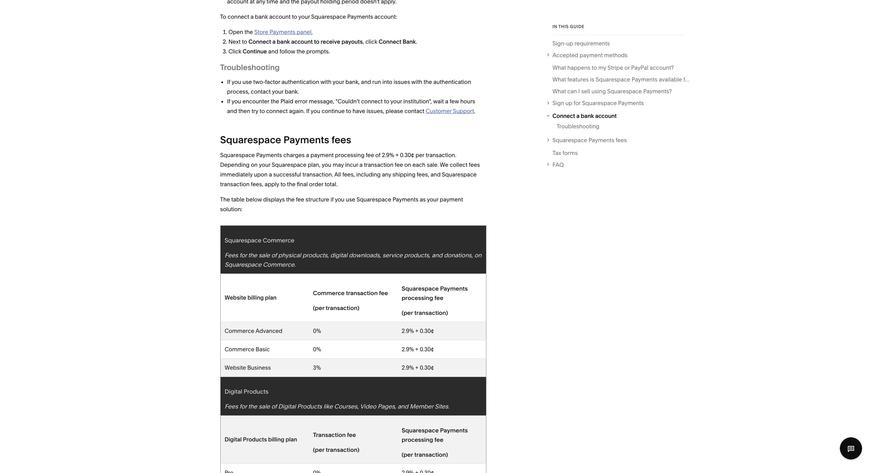 Task type: locate. For each thing, give the bounding box(es) containing it.
connect down store
[[249, 38, 271, 45]]

website business
[[225, 365, 271, 372]]

0 horizontal spatial fees
[[332, 134, 351, 146]]

squarespace commerce
[[225, 237, 295, 244]]

1 vertical spatial if
[[227, 98, 231, 105]]

2 horizontal spatial on
[[475, 252, 482, 259]]

sign-up requirements
[[553, 40, 610, 47]]

factor
[[265, 78, 280, 85]]

payment inside dropdown button
[[580, 52, 603, 59]]

in
[[553, 24, 558, 29]]

and inside squarespace payments charges a payment processing fee of 2.9% + 0.30¢ per transaction. depending on your squarespace plan, you may incur a transaction fee on each sale. we collect fees immediately upon a successful transaction. all fees, including any shipping fees, and squarespace transaction fees, apply to the final order total.
[[431, 171, 441, 178]]

squarespace inside dropdown button
[[553, 137, 588, 144]]

sale.
[[427, 161, 439, 168]]

bank
[[255, 13, 268, 20], [277, 38, 290, 45], [581, 112, 594, 119]]

website for website business
[[225, 365, 246, 372]]

2 vertical spatial transaction
[[346, 290, 378, 297]]

of
[[376, 152, 381, 159], [272, 252, 277, 259], [272, 403, 277, 411]]

.
[[312, 28, 313, 35], [474, 108, 476, 115]]

you up the process,
[[232, 78, 241, 85]]

a inside "open the store payments panel . next to connect a bank account to receive payouts , click connect bank. click continue and follow the prompts."
[[273, 38, 276, 45]]

0 horizontal spatial with
[[321, 78, 332, 85]]

use left two- in the left top of the page
[[243, 78, 252, 85]]

2.9% for website business
[[402, 365, 414, 372]]

if for if you use two-factor authentication with your bank, and run into issues with the authentication process, contact your bank.
[[227, 78, 231, 85]]

2 vertical spatial if
[[306, 108, 310, 115]]

sale inside "fees for the sale of physical products, digital downloads, service products, and donations, on squarespace commerce."
[[259, 252, 270, 259]]

the inside if you use two-factor authentication with your bank, and run into issues with the authentication process, contact your bank.
[[424, 78, 432, 85]]

0 vertical spatial transaction.
[[426, 152, 457, 159]]

products
[[244, 388, 269, 396], [298, 403, 322, 411], [243, 437, 267, 443]]

1 horizontal spatial squarespace payments fees
[[553, 137, 627, 144]]

+ for commerce advanced
[[416, 328, 419, 335]]

1 vertical spatial processing
[[402, 294, 433, 302]]

. down the hours
[[474, 108, 476, 115]]

0 vertical spatial digital
[[225, 388, 243, 396]]

fees down the digital products
[[225, 403, 238, 411]]

payment inside the table below displays the fee structure if you use squarespace payments as your payment solution:
[[440, 196, 463, 203]]

squarespace payments fees up charges
[[220, 134, 351, 146]]

payment down "requirements"
[[580, 52, 603, 59]]

2 vertical spatial payment
[[440, 196, 463, 203]]

1 2.9% + 0.30¢ from the top
[[402, 328, 434, 335]]

3 what from the top
[[553, 88, 567, 95]]

2 horizontal spatial connect
[[553, 112, 576, 119]]

2 website from the top
[[225, 365, 246, 372]]

the down successful
[[287, 181, 296, 188]]

commerce for commerce basic
[[225, 346, 255, 353]]

squarespace payments fees down troubleshooting link
[[553, 137, 627, 144]]

faq link
[[553, 160, 685, 170]]

final
[[297, 181, 308, 188]]

the inside the table below displays the fee structure if you use squarespace payments as your payment solution:
[[286, 196, 295, 203]]

transaction. up the we
[[426, 152, 457, 159]]

squarespace inside "fees for the sale of physical products, digital downloads, service products, and donations, on squarespace commerce."
[[225, 261, 262, 269]]

for down the digital products
[[240, 403, 247, 411]]

1 vertical spatial sale
[[259, 403, 270, 411]]

may
[[333, 161, 344, 168]]

authentication up few
[[434, 78, 471, 85]]

0 vertical spatial what
[[553, 64, 567, 71]]

fees down squarespace commerce on the left of the page
[[225, 252, 238, 259]]

transaction down immediately
[[220, 181, 250, 188]]

and left donations,
[[432, 252, 443, 259]]

. down to connect a bank account to your squarespace payments account:
[[312, 28, 313, 35]]

2 horizontal spatial connect
[[361, 98, 383, 105]]

3 2.9% + 0.30¢ from the top
[[402, 365, 434, 372]]

1 0% from the top
[[313, 328, 321, 335]]

1 horizontal spatial payment
[[440, 196, 463, 203]]

sell
[[582, 88, 591, 95]]

,
[[363, 38, 364, 45]]

2 vertical spatial 2.9% + 0.30¢
[[402, 365, 434, 372]]

1 horizontal spatial with
[[412, 78, 423, 85]]

1 vertical spatial transaction.
[[303, 171, 333, 178]]

1 horizontal spatial connect
[[379, 38, 402, 45]]

and right pages,
[[398, 403, 409, 411]]

fees inside dropdown button
[[616, 137, 627, 144]]

what features is squarespace payments available for?
[[553, 76, 694, 83]]

what inside what features is squarespace payments available for? link
[[553, 76, 567, 83]]

institution",
[[404, 98, 432, 105]]

connect right click
[[379, 38, 402, 45]]

payments up charges
[[284, 134, 329, 146]]

for inside "fees for the sale of physical products, digital downloads, service products, and donations, on squarespace commerce."
[[240, 252, 247, 259]]

your up the please
[[391, 98, 402, 105]]

2.9% inside squarespace payments charges a payment processing fee of 2.9% + 0.30¢ per transaction. depending on your squarespace plan, you may incur a transaction fee on each sale. we collect fees immediately upon a successful transaction. all fees, including any shipping fees, and squarespace transaction fees, apply to the final order total.
[[382, 152, 394, 159]]

sale down squarespace commerce on the left of the page
[[259, 252, 270, 259]]

1 vertical spatial products
[[298, 403, 322, 411]]

1 vertical spatial of
[[272, 252, 277, 259]]

products, left 'digital'
[[303, 252, 329, 259]]

0 horizontal spatial use
[[243, 78, 252, 85]]

what down accepted
[[553, 64, 567, 71]]

authentication up bank.
[[282, 78, 319, 85]]

0 vertical spatial of
[[376, 152, 381, 159]]

charges
[[284, 152, 305, 159]]

2 fees from the top
[[225, 403, 238, 411]]

0 vertical spatial contact
[[251, 88, 271, 95]]

open
[[229, 28, 243, 35]]

you right if
[[335, 196, 345, 203]]

2 with from the left
[[412, 78, 423, 85]]

on inside "fees for the sale of physical products, digital downloads, service products, and donations, on squarespace commerce."
[[475, 252, 482, 259]]

displays
[[263, 196, 285, 203]]

use inside the table below displays the fee structure if you use squarespace payments as your payment solution:
[[346, 196, 356, 203]]

0 vertical spatial sale
[[259, 252, 270, 259]]

incur
[[345, 161, 359, 168]]

what inside the what happens to my stripe or paypal account? link
[[553, 64, 567, 71]]

1 vertical spatial payment
[[311, 152, 334, 159]]

0 vertical spatial website
[[225, 295, 246, 302]]

0 horizontal spatial authentication
[[282, 78, 319, 85]]

1 horizontal spatial account
[[291, 38, 313, 45]]

on up shipping
[[405, 161, 411, 168]]

sale down the digital products
[[259, 403, 270, 411]]

you
[[232, 78, 241, 85], [232, 98, 241, 105], [311, 108, 321, 115], [322, 161, 332, 168], [335, 196, 345, 203]]

up up accepted
[[567, 40, 574, 47]]

with right issues
[[412, 78, 423, 85]]

bank up troubleshooting link
[[581, 112, 594, 119]]

fee inside the table below displays the fee structure if you use squarespace payments as your payment solution:
[[296, 196, 304, 203]]

0 vertical spatial connect
[[228, 13, 249, 20]]

and left run
[[361, 78, 371, 85]]

0.30¢
[[400, 152, 415, 159], [420, 328, 434, 335], [420, 346, 434, 353], [420, 365, 434, 372]]

0 vertical spatial bank
[[255, 13, 268, 20]]

to
[[292, 13, 297, 20], [242, 38, 247, 45], [314, 38, 320, 45], [592, 64, 597, 71], [384, 98, 390, 105], [260, 108, 265, 115], [346, 108, 352, 115], [281, 181, 286, 188]]

the up institution",
[[424, 78, 432, 85]]

if you encounter the plaid error message, "couldn't connect to your institution", wait a few hours and then try to connect again. if you continue to have issues, please contact
[[227, 98, 476, 115]]

processing for fee
[[402, 436, 433, 444]]

payments inside the table below displays the fee structure if you use squarespace payments as your payment solution:
[[393, 196, 419, 203]]

payment right as
[[440, 196, 463, 203]]

1 horizontal spatial connect
[[266, 108, 288, 115]]

1 what from the top
[[553, 64, 567, 71]]

the left plaid
[[271, 98, 279, 105]]

+ for website business
[[416, 365, 419, 372]]

connect right to
[[228, 13, 249, 20]]

fees up may
[[332, 134, 351, 146]]

0 horizontal spatial billing
[[248, 295, 264, 302]]

0 horizontal spatial .
[[312, 28, 313, 35]]

0 horizontal spatial products,
[[303, 252, 329, 259]]

you inside if you use two-factor authentication with your bank, and run into issues with the authentication process, contact your bank.
[[232, 78, 241, 85]]

what inside what can i sell using squarespace payments? link
[[553, 88, 567, 95]]

for for fees for the sale of digital products like courses, video pages, and member sites.
[[240, 403, 247, 411]]

what can i sell using squarespace payments?
[[553, 88, 672, 95]]

what up sign on the top of page
[[553, 88, 567, 95]]

bank.
[[403, 38, 417, 45]]

1 vertical spatial plan
[[286, 437, 297, 443]]

payments down paypal
[[632, 76, 658, 83]]

up for sign
[[566, 100, 573, 107]]

products, right service
[[404, 252, 431, 259]]

squarespace payments processing fee for transaction fee
[[402, 427, 468, 444]]

1 authentication from the left
[[282, 78, 319, 85]]

account inside "open the store payments panel . next to connect a bank account to receive payouts , click connect bank. click continue and follow the prompts."
[[291, 38, 313, 45]]

payments up connect a bank account link
[[619, 100, 644, 107]]

1 horizontal spatial authentication
[[434, 78, 471, 85]]

0 vertical spatial troubleshooting
[[220, 63, 280, 72]]

what
[[553, 64, 567, 71], [553, 76, 567, 83], [553, 88, 567, 95]]

1 vertical spatial contact
[[405, 108, 425, 115]]

contact inside if you use two-factor authentication with your bank, and run into issues with the authentication process, contact your bank.
[[251, 88, 271, 95]]

the right 'displays' at the left top
[[286, 196, 295, 203]]

if inside if you use two-factor authentication with your bank, and run into issues with the authentication process, contact your bank.
[[227, 78, 231, 85]]

to left my
[[592, 64, 597, 71]]

your right as
[[427, 196, 439, 203]]

payments left as
[[393, 196, 419, 203]]

2 products, from the left
[[404, 252, 431, 259]]

2 vertical spatial for
[[240, 403, 247, 411]]

1 website from the top
[[225, 295, 246, 302]]

then
[[239, 108, 250, 115]]

two-
[[253, 78, 265, 85]]

the right follow
[[297, 48, 305, 55]]

if up the process,
[[227, 78, 231, 85]]

customer support .
[[426, 108, 476, 115]]

1 horizontal spatial products,
[[404, 252, 431, 259]]

1 horizontal spatial .
[[474, 108, 476, 115]]

payments down troubleshooting link
[[589, 137, 615, 144]]

0 horizontal spatial contact
[[251, 88, 271, 95]]

sale for products
[[259, 403, 270, 411]]

contact
[[251, 88, 271, 95], [405, 108, 425, 115]]

commerce basic
[[225, 346, 270, 353]]

1 vertical spatial up
[[566, 100, 573, 107]]

0 vertical spatial products
[[244, 388, 269, 396]]

. inside "open the store payments panel . next to connect a bank account to receive payouts , click connect bank. click continue and follow the prompts."
[[312, 28, 313, 35]]

you inside squarespace payments charges a payment processing fee of 2.9% + 0.30¢ per transaction. depending on your squarespace plan, you may incur a transaction fee on each sale. we collect fees immediately upon a successful transaction. all fees, including any shipping fees, and squarespace transaction fees, apply to the final order total.
[[322, 161, 332, 168]]

1 horizontal spatial transaction.
[[426, 152, 457, 159]]

products,
[[303, 252, 329, 259], [404, 252, 431, 259]]

to down successful
[[281, 181, 286, 188]]

table
[[231, 196, 245, 203]]

and left follow
[[268, 48, 278, 55]]

have
[[353, 108, 365, 115]]

0 vertical spatial fees
[[225, 252, 238, 259]]

2 0% from the top
[[313, 346, 321, 353]]

the down the digital products
[[248, 403, 257, 411]]

1 fees from the top
[[225, 252, 238, 259]]

sign up for squarespace payments
[[553, 100, 644, 107]]

1 horizontal spatial fees
[[469, 161, 480, 168]]

if you use two-factor authentication with your bank, and run into issues with the authentication process, contact your bank.
[[227, 78, 471, 95]]

payments up follow
[[270, 28, 296, 35]]

connect down plaid
[[266, 108, 288, 115]]

to
[[220, 13, 226, 20]]

0 vertical spatial squarespace payments processing fee
[[402, 285, 468, 302]]

payments down donations,
[[440, 285, 468, 292]]

for
[[574, 100, 581, 107], [240, 252, 247, 259], [240, 403, 247, 411]]

available
[[659, 76, 683, 83]]

accepted payment methods button
[[546, 50, 685, 60]]

can
[[568, 88, 577, 95]]

transaction. up order
[[303, 171, 333, 178]]

total.
[[325, 181, 338, 188]]

of inside "fees for the sale of physical products, digital downloads, service products, and donations, on squarespace commerce."
[[272, 252, 277, 259]]

sale
[[259, 252, 270, 259], [259, 403, 270, 411]]

for down squarespace commerce on the left of the page
[[240, 252, 247, 259]]

"couldn't
[[336, 98, 360, 105]]

2 vertical spatial bank
[[581, 112, 594, 119]]

what happens to my stripe or paypal account? link
[[553, 63, 674, 75]]

2 squarespace payments processing fee from the top
[[402, 427, 468, 444]]

fees right collect
[[469, 161, 480, 168]]

1 horizontal spatial bank
[[277, 38, 290, 45]]

and left then on the left
[[227, 108, 237, 115]]

0 vertical spatial processing
[[335, 152, 365, 159]]

troubleshooting down continue
[[220, 63, 280, 72]]

transaction
[[364, 161, 394, 168], [220, 181, 250, 188], [346, 290, 378, 297]]

account
[[269, 13, 291, 20], [291, 38, 313, 45], [596, 112, 617, 119]]

if right again.
[[306, 108, 310, 115]]

billing
[[248, 295, 264, 302], [268, 437, 285, 443]]

1 vertical spatial what
[[553, 76, 567, 83]]

2.9% + 0.30¢ for website business
[[402, 365, 434, 372]]

1 sale from the top
[[259, 252, 270, 259]]

fees, down each on the top
[[417, 171, 430, 178]]

1 squarespace payments processing fee from the top
[[402, 285, 468, 302]]

and down sale.
[[431, 171, 441, 178]]

if for if you encounter the plaid error message, "couldn't connect to your institution", wait a few hours and then try to connect again. if you continue to have issues, please contact
[[227, 98, 231, 105]]

transaction)
[[326, 305, 360, 312], [415, 309, 448, 317], [326, 447, 360, 454], [415, 451, 448, 459]]

squarespace payments charges a payment processing fee of 2.9% + 0.30¢ per transaction. depending on your squarespace plan, you may incur a transaction fee on each sale. we collect fees immediately upon a successful transaction. all fees, including any shipping fees, and squarespace transaction fees, apply to the final order total.
[[220, 152, 480, 188]]

0 vertical spatial account
[[269, 13, 291, 20]]

0 vertical spatial payment
[[580, 52, 603, 59]]

1 vertical spatial use
[[346, 196, 356, 203]]

fees, down incur
[[343, 171, 355, 178]]

payment inside squarespace payments charges a payment processing fee of 2.9% + 0.30¢ per transaction. depending on your squarespace plan, you may incur a transaction fee on each sale. we collect fees immediately upon a successful transaction. all fees, including any shipping fees, and squarespace transaction fees, apply to the final order total.
[[311, 152, 334, 159]]

connect down sign on the top of page
[[553, 112, 576, 119]]

website billing plan
[[225, 295, 277, 302]]

the down squarespace commerce on the left of the page
[[248, 252, 257, 259]]

and inside "fees for the sale of physical products, digital downloads, service products, and donations, on squarespace commerce."
[[432, 252, 443, 259]]

1 vertical spatial billing
[[268, 437, 285, 443]]

2.9% + 0.30¢
[[402, 328, 434, 335], [402, 346, 434, 353], [402, 365, 434, 372]]

2 vertical spatial account
[[596, 112, 617, 119]]

below
[[246, 196, 262, 203]]

squarespace payments fees inside dropdown button
[[553, 137, 627, 144]]

2 horizontal spatial fees,
[[417, 171, 430, 178]]

to up prompts.
[[314, 38, 320, 45]]

payment
[[580, 52, 603, 59], [311, 152, 334, 159], [440, 196, 463, 203]]

2 horizontal spatial bank
[[581, 112, 594, 119]]

to up the please
[[384, 98, 390, 105]]

0% for commerce basic
[[313, 346, 321, 353]]

you left may
[[322, 161, 332, 168]]

2 vertical spatial processing
[[402, 436, 433, 444]]

on up upon
[[251, 161, 258, 168]]

to inside squarespace payments charges a payment processing fee of 2.9% + 0.30¢ per transaction. depending on your squarespace plan, you may incur a transaction fee on each sale. we collect fees immediately upon a successful transaction. all fees, including any shipping fees, and squarespace transaction fees, apply to the final order total.
[[281, 181, 286, 188]]

to right next
[[242, 38, 247, 45]]

payments up upon
[[256, 152, 282, 159]]

what left features on the right top of page
[[553, 76, 567, 83]]

bank up store
[[255, 13, 268, 20]]

troubleshooting down connect a bank account
[[557, 123, 600, 130]]

up inside "link"
[[566, 100, 573, 107]]

your down factor
[[272, 88, 284, 95]]

1 vertical spatial squarespace payments processing fee
[[402, 427, 468, 444]]

and inside if you encounter the plaid error message, "couldn't connect to your institution", wait a few hours and then try to connect again. if you continue to have issues, please contact
[[227, 108, 237, 115]]

continue
[[243, 48, 267, 55]]

a inside dropdown button
[[577, 112, 580, 119]]

0 horizontal spatial connect
[[249, 38, 271, 45]]

0 horizontal spatial connect
[[228, 13, 249, 20]]

2 horizontal spatial account
[[596, 112, 617, 119]]

use inside if you use two-factor authentication with your bank, and run into issues with the authentication process, contact your bank.
[[243, 78, 252, 85]]

0 vertical spatial .
[[312, 28, 313, 35]]

0 vertical spatial transaction
[[364, 161, 394, 168]]

0 vertical spatial for
[[574, 100, 581, 107]]

you inside the table below displays the fee structure if you use squarespace payments as your payment solution:
[[335, 196, 345, 203]]

panel
[[297, 28, 312, 35]]

0 vertical spatial 2.9% + 0.30¢
[[402, 328, 434, 335]]

2 horizontal spatial fees
[[616, 137, 627, 144]]

0 horizontal spatial squarespace payments fees
[[220, 134, 351, 146]]

if
[[331, 196, 334, 203]]

connect up issues, on the top left
[[361, 98, 383, 105]]

digital
[[225, 388, 243, 396], [278, 403, 296, 411], [225, 437, 242, 443]]

sale for commerce
[[259, 252, 270, 259]]

fees inside "fees for the sale of physical products, digital downloads, service products, and donations, on squarespace commerce."
[[225, 252, 238, 259]]

fees up faq link
[[616, 137, 627, 144]]

authentication
[[282, 78, 319, 85], [434, 78, 471, 85]]

2 vertical spatial what
[[553, 88, 567, 95]]

2 vertical spatial products
[[243, 437, 267, 443]]

payments inside dropdown button
[[589, 137, 615, 144]]

if down the process,
[[227, 98, 231, 105]]

2 vertical spatial of
[[272, 403, 277, 411]]

sign up for squarespace payments link
[[553, 98, 685, 108]]

1 vertical spatial website
[[225, 365, 246, 372]]

bank up follow
[[277, 38, 290, 45]]

2 sale from the top
[[259, 403, 270, 411]]

0.30¢ for advanced
[[420, 328, 434, 335]]

2 what from the top
[[553, 76, 567, 83]]

into
[[383, 78, 393, 85]]

products for digital products billing plan
[[243, 437, 267, 443]]

use
[[243, 78, 252, 85], [346, 196, 356, 203]]

2 horizontal spatial payment
[[580, 52, 603, 59]]

2 vertical spatial connect
[[266, 108, 288, 115]]

apply
[[265, 181, 279, 188]]

fees inside squarespace payments charges a payment processing fee of 2.9% + 0.30¢ per transaction. depending on your squarespace plan, you may incur a transaction fee on each sale. we collect fees immediately upon a successful transaction. all fees, including any shipping fees, and squarespace transaction fees, apply to the final order total.
[[469, 161, 480, 168]]

1 horizontal spatial contact
[[405, 108, 425, 115]]

2 vertical spatial digital
[[225, 437, 242, 443]]

1 horizontal spatial troubleshooting
[[557, 123, 600, 130]]

to up panel
[[292, 13, 297, 20]]

0.30¢ for basic
[[420, 346, 434, 353]]

transaction down "fees for the sale of physical products, digital downloads, service products, and donations, on squarespace commerce."
[[346, 290, 378, 297]]

2.9% + 0.30¢ for commerce basic
[[402, 346, 434, 353]]

1 vertical spatial for
[[240, 252, 247, 259]]

prompts.
[[307, 48, 330, 55]]

0 horizontal spatial plan
[[265, 295, 277, 302]]

payments down sites. on the right bottom of page
[[440, 427, 468, 434]]

0 vertical spatial billing
[[248, 295, 264, 302]]

each
[[413, 161, 426, 168]]

member
[[410, 403, 434, 411]]

is
[[591, 76, 595, 83]]

payment up plan, on the top left of the page
[[311, 152, 334, 159]]

for down i
[[574, 100, 581, 107]]

on right donations,
[[475, 252, 482, 259]]

1 vertical spatial account
[[291, 38, 313, 45]]

+ for commerce basic
[[416, 346, 419, 353]]

0 vertical spatial 0%
[[313, 328, 321, 335]]

with up message,
[[321, 78, 332, 85]]

contact down institution",
[[405, 108, 425, 115]]

contact down two- in the left top of the page
[[251, 88, 271, 95]]

transaction up any
[[364, 161, 394, 168]]

2 2.9% + 0.30¢ from the top
[[402, 346, 434, 353]]

continue
[[322, 108, 345, 115]]

0 horizontal spatial bank
[[255, 13, 268, 20]]

0 horizontal spatial payment
[[311, 152, 334, 159]]

use right if
[[346, 196, 356, 203]]

payments inside "link"
[[619, 100, 644, 107]]

forms
[[563, 150, 578, 157]]

fees, down upon
[[251, 181, 264, 188]]

up right sign on the top of page
[[566, 100, 573, 107]]

your up upon
[[259, 161, 271, 168]]



Task type: vqa. For each thing, say whether or not it's contained in the screenshot.
the leftmost add
no



Task type: describe. For each thing, give the bounding box(es) containing it.
0 horizontal spatial fees,
[[251, 181, 264, 188]]

including
[[357, 171, 381, 178]]

basic
[[256, 346, 270, 353]]

bank.
[[285, 88, 299, 95]]

guide
[[570, 24, 585, 29]]

service
[[383, 252, 403, 259]]

connect a bank account
[[553, 112, 617, 119]]

or
[[625, 64, 630, 71]]

methods
[[605, 52, 628, 59]]

receive
[[321, 38, 341, 45]]

fees for fees for the sale of physical products, digital downloads, service products, and donations, on squarespace commerce.
[[225, 252, 238, 259]]

the inside if you encounter the plaid error message, "couldn't connect to your institution", wait a few hours and then try to connect again. if you continue to have issues, please contact
[[271, 98, 279, 105]]

squarespace inside the table below displays the fee structure if you use squarespace payments as your payment solution:
[[357, 196, 392, 203]]

digital for digital products
[[225, 388, 243, 396]]

contact inside if you encounter the plaid error message, "couldn't connect to your institution", wait a few hours and then try to connect again. if you continue to have issues, please contact
[[405, 108, 425, 115]]

requirements
[[575, 40, 610, 47]]

any
[[382, 171, 391, 178]]

support
[[453, 108, 474, 115]]

website for website billing plan
[[225, 295, 246, 302]]

your inside squarespace payments charges a payment processing fee of 2.9% + 0.30¢ per transaction. depending on your squarespace plan, you may incur a transaction fee on each sale. we collect fees immediately upon a successful transaction. all fees, including any shipping fees, and squarespace transaction fees, apply to the final order total.
[[259, 161, 271, 168]]

2.9% for commerce advanced
[[402, 328, 414, 335]]

processing for transaction
[[402, 294, 433, 302]]

3%
[[313, 365, 321, 372]]

for for fees for the sale of physical products, digital downloads, service products, and donations, on squarespace commerce.
[[240, 252, 247, 259]]

to connect a bank account to your squarespace payments account:
[[220, 13, 397, 20]]

customer support link
[[426, 108, 474, 115]]

in this guide
[[553, 24, 585, 29]]

hours
[[461, 98, 476, 105]]

sign-up requirements link
[[553, 39, 610, 50]]

bank,
[[346, 78, 360, 85]]

fees for the sale of physical products, digital downloads, service products, and donations, on squarespace commerce.
[[225, 252, 482, 269]]

for?
[[684, 76, 694, 83]]

what for what can i sell using squarespace payments?
[[553, 88, 567, 95]]

transaction fee
[[313, 432, 356, 439]]

1 horizontal spatial on
[[405, 161, 411, 168]]

solution:
[[220, 206, 243, 213]]

squarespace payments fees link
[[553, 136, 685, 145]]

sign-
[[553, 40, 567, 47]]

of for products
[[272, 403, 277, 411]]

plan,
[[308, 161, 321, 168]]

and inside "open the store payments panel . next to connect a bank account to receive payouts , click connect bank. click continue and follow the prompts."
[[268, 48, 278, 55]]

few
[[450, 98, 459, 105]]

digital for digital products billing plan
[[225, 437, 242, 443]]

the table below displays the fee structure if you use squarespace payments as your payment solution:
[[220, 196, 463, 213]]

1 products, from the left
[[303, 252, 329, 259]]

0 horizontal spatial transaction.
[[303, 171, 333, 178]]

try
[[252, 108, 258, 115]]

0% for commerce advanced
[[313, 328, 321, 335]]

i
[[579, 88, 580, 95]]

you down the process,
[[232, 98, 241, 105]]

1 vertical spatial .
[[474, 108, 476, 115]]

of inside squarespace payments charges a payment processing fee of 2.9% + 0.30¢ per transaction. depending on your squarespace plan, you may incur a transaction fee on each sale. we collect fees immediately upon a successful transaction. all fees, including any shipping fees, and squarespace transaction fees, apply to the final order total.
[[376, 152, 381, 159]]

sites.
[[435, 403, 450, 411]]

store
[[254, 28, 268, 35]]

your left bank, on the left of page
[[333, 78, 344, 85]]

commerce transaction fee
[[313, 290, 388, 297]]

account?
[[650, 64, 674, 71]]

2 authentication from the left
[[434, 78, 471, 85]]

click
[[229, 48, 242, 55]]

1 vertical spatial troubleshooting
[[557, 123, 600, 130]]

fees for the sale of digital products like courses, video pages, and member sites.
[[225, 403, 450, 411]]

1 vertical spatial connect
[[361, 98, 383, 105]]

per
[[416, 152, 425, 159]]

of for commerce
[[272, 252, 277, 259]]

to right try
[[260, 108, 265, 115]]

payments inside "open the store payments panel . next to connect a bank account to receive payouts , click connect bank. click continue and follow the prompts."
[[270, 28, 296, 35]]

we
[[440, 161, 449, 168]]

run
[[373, 78, 381, 85]]

commerce for commerce advanced
[[225, 328, 255, 335]]

squarespace inside "link"
[[583, 100, 617, 107]]

0.30¢ inside squarespace payments charges a payment processing fee of 2.9% + 0.30¢ per transaction. depending on your squarespace plan, you may incur a transaction fee on each sale. we collect fees immediately upon a successful transaction. all fees, including any shipping fees, and squarespace transaction fees, apply to the final order total.
[[400, 152, 415, 159]]

process,
[[227, 88, 250, 95]]

bank inside "open the store payments panel . next to connect a bank account to receive payouts , click connect bank. click continue and follow the prompts."
[[277, 38, 290, 45]]

the inside squarespace payments charges a payment processing fee of 2.9% + 0.30¢ per transaction. depending on your squarespace plan, you may incur a transaction fee on each sale. we collect fees immediately upon a successful transaction. all fees, including any shipping fees, and squarespace transaction fees, apply to the final order total.
[[287, 181, 296, 188]]

stripe
[[608, 64, 624, 71]]

depending
[[220, 161, 250, 168]]

connect inside dropdown button
[[553, 112, 576, 119]]

products for digital products
[[244, 388, 269, 396]]

business
[[248, 365, 271, 372]]

all
[[335, 171, 341, 178]]

fees for fees for the sale of digital products like courses, video pages, and member sites.
[[225, 403, 238, 411]]

as
[[420, 196, 426, 203]]

downloads,
[[349, 252, 381, 259]]

digital
[[331, 252, 348, 259]]

your inside if you encounter the plaid error message, "couldn't connect to your institution", wait a few hours and then try to connect again. if you continue to have issues, please contact
[[391, 98, 402, 105]]

1 vertical spatial digital
[[278, 403, 296, 411]]

open the store payments panel . next to connect a bank account to receive payouts , click connect bank. click continue and follow the prompts.
[[229, 28, 417, 55]]

successful
[[274, 171, 301, 178]]

commerce advanced
[[225, 328, 283, 335]]

error
[[295, 98, 308, 105]]

2.9% for commerce basic
[[402, 346, 414, 353]]

donations,
[[444, 252, 473, 259]]

account inside dropdown button
[[596, 112, 617, 119]]

and inside if you use two-factor authentication with your bank, and run into issues with the authentication process, contact your bank.
[[361, 78, 371, 85]]

payments up the ,
[[348, 13, 373, 20]]

1 vertical spatial transaction
[[220, 181, 250, 188]]

features
[[568, 76, 589, 83]]

the left store
[[245, 28, 253, 35]]

for inside "link"
[[574, 100, 581, 107]]

like
[[324, 403, 333, 411]]

upon
[[254, 171, 268, 178]]

immediately
[[220, 171, 253, 178]]

issues,
[[367, 108, 385, 115]]

0 horizontal spatial troubleshooting
[[220, 63, 280, 72]]

your inside the table below displays the fee structure if you use squarespace payments as your payment solution:
[[427, 196, 439, 203]]

payments?
[[644, 88, 672, 95]]

connect a bank account link
[[553, 111, 685, 121]]

to down the "couldn't
[[346, 108, 352, 115]]

1 horizontal spatial fees,
[[343, 171, 355, 178]]

processing inside squarespace payments charges a payment processing fee of 2.9% + 0.30¢ per transaction. depending on your squarespace plan, you may incur a transaction fee on each sale. we collect fees immediately upon a successful transaction. all fees, including any shipping fees, and squarespace transaction fees, apply to the final order total.
[[335, 152, 365, 159]]

tax
[[553, 150, 562, 157]]

commerce.
[[263, 261, 296, 269]]

advanced
[[256, 328, 283, 335]]

2.9% + 0.30¢ for commerce advanced
[[402, 328, 434, 335]]

courses,
[[334, 403, 359, 411]]

follow
[[280, 48, 295, 55]]

again.
[[289, 108, 305, 115]]

encounter
[[243, 98, 270, 105]]

structure
[[306, 196, 329, 203]]

next
[[229, 38, 241, 45]]

you down message,
[[311, 108, 321, 115]]

commerce for commerce transaction fee
[[313, 290, 345, 297]]

squarespace payments processing fee for commerce transaction fee
[[402, 285, 468, 302]]

faq
[[553, 161, 564, 168]]

account:
[[375, 13, 397, 20]]

up for sign-
[[567, 40, 574, 47]]

payments inside squarespace payments charges a payment processing fee of 2.9% + 0.30¢ per transaction. depending on your squarespace plan, you may incur a transaction fee on each sale. we collect fees immediately upon a successful transaction. all fees, including any shipping fees, and squarespace transaction fees, apply to the final order total.
[[256, 152, 282, 159]]

message,
[[309, 98, 335, 105]]

order
[[309, 181, 324, 188]]

the
[[220, 196, 230, 203]]

0 vertical spatial plan
[[265, 295, 277, 302]]

1 with from the left
[[321, 78, 332, 85]]

+ inside squarespace payments charges a payment processing fee of 2.9% + 0.30¢ per transaction. depending on your squarespace plan, you may incur a transaction fee on each sale. we collect fees immediately upon a successful transaction. all fees, including any shipping fees, and squarespace transaction fees, apply to the final order total.
[[396, 152, 399, 159]]

pages,
[[378, 403, 397, 411]]

this
[[559, 24, 569, 29]]

what for what features is squarespace payments available for?
[[553, 76, 567, 83]]

accepted
[[553, 52, 579, 59]]

the inside "fees for the sale of physical products, digital downloads, service products, and donations, on squarespace commerce."
[[248, 252, 257, 259]]

0 horizontal spatial on
[[251, 161, 258, 168]]

your up panel
[[299, 13, 310, 20]]

0.30¢ for business
[[420, 365, 434, 372]]

bank inside dropdown button
[[581, 112, 594, 119]]

1 horizontal spatial billing
[[268, 437, 285, 443]]

what for what happens to my stripe or paypal account?
[[553, 64, 567, 71]]

a inside if you encounter the plaid error message, "couldn't connect to your institution", wait a few hours and then try to connect again. if you continue to have issues, please contact
[[446, 98, 449, 105]]

shipping
[[393, 171, 416, 178]]

payouts
[[342, 38, 363, 45]]

1 horizontal spatial plan
[[286, 437, 297, 443]]



